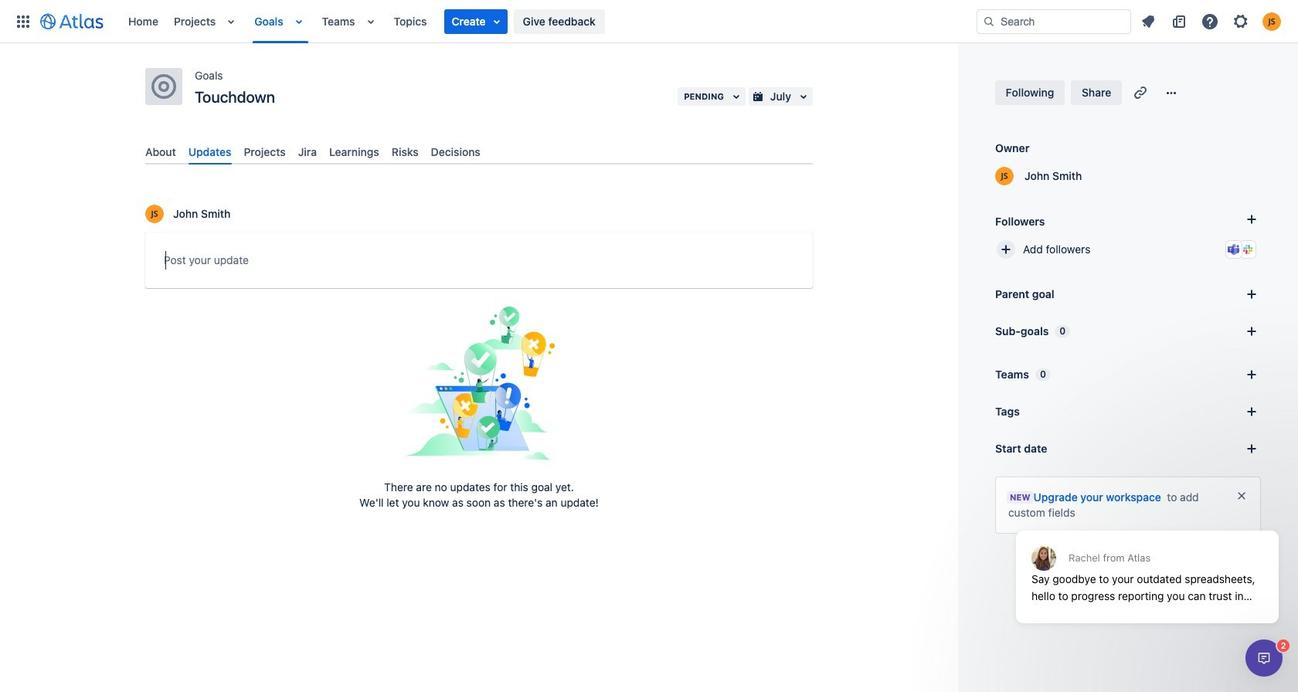 Task type: vqa. For each thing, say whether or not it's contained in the screenshot.
Dialog to the bottom
yes



Task type: describe. For each thing, give the bounding box(es) containing it.
account image
[[1263, 12, 1282, 31]]

Search field
[[977, 9, 1132, 34]]

add team image
[[1243, 366, 1262, 384]]

switch to... image
[[14, 12, 32, 31]]

settings image
[[1232, 12, 1251, 31]]

help image
[[1201, 12, 1220, 31]]

1 horizontal spatial list
[[1135, 9, 1290, 34]]

more icon image
[[1163, 83, 1181, 102]]

0 horizontal spatial list
[[121, 0, 977, 43]]

slack logo showing nan channels are connected to this goal image
[[1242, 244, 1255, 256]]

set start date image
[[1243, 440, 1262, 458]]

add a follower image
[[1243, 210, 1262, 229]]

msteams logo showing  channels are connected to this goal image
[[1228, 244, 1241, 256]]

Main content area, start typing to enter text. text field
[[164, 251, 795, 275]]



Task type: locate. For each thing, give the bounding box(es) containing it.
search image
[[983, 15, 996, 27]]

goal icon image
[[152, 74, 176, 99]]

list item inside top element
[[444, 9, 508, 34]]

top element
[[9, 0, 977, 43]]

dialog
[[1009, 493, 1287, 635], [1246, 640, 1283, 677]]

add follower image
[[997, 240, 1016, 259]]

banner
[[0, 0, 1299, 43]]

tab list
[[139, 139, 819, 165]]

None search field
[[977, 9, 1132, 34]]

notifications image
[[1140, 12, 1158, 31]]

list
[[121, 0, 977, 43], [1135, 9, 1290, 34]]

1 vertical spatial dialog
[[1246, 640, 1283, 677]]

0 vertical spatial dialog
[[1009, 493, 1287, 635]]

list item
[[444, 9, 508, 34]]

add tag image
[[1243, 403, 1262, 421]]

close banner image
[[1236, 490, 1249, 503]]



